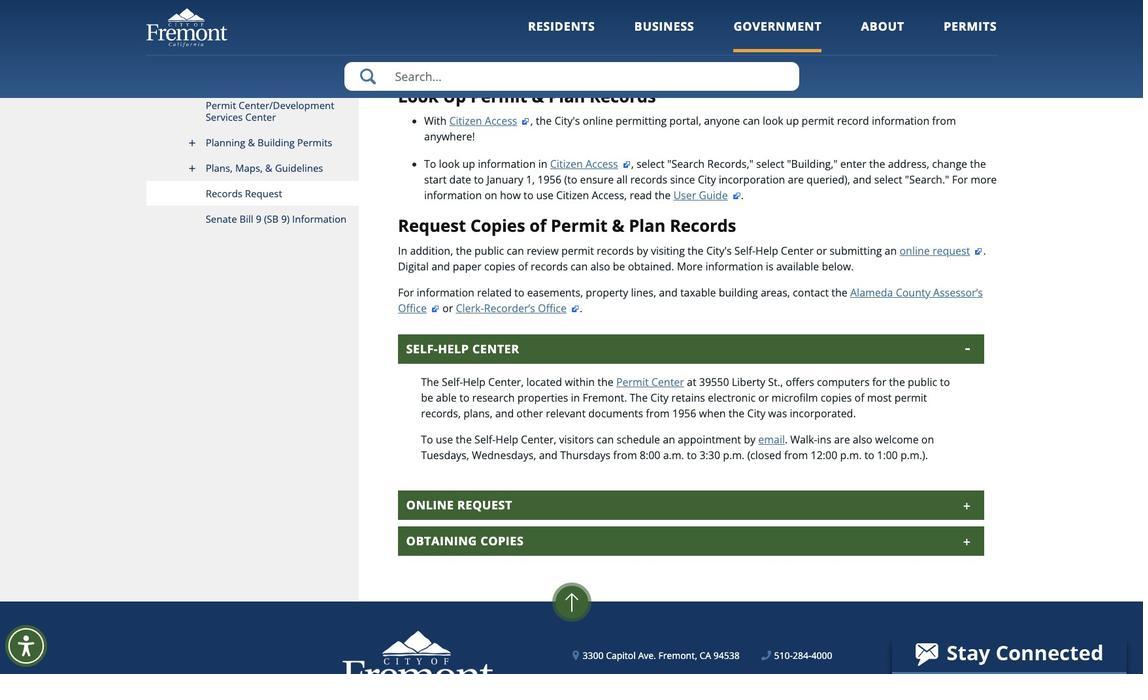 Task type: describe. For each thing, give the bounding box(es) containing it.
510-
[[774, 650, 793, 662]]

and right "lines,"
[[659, 286, 678, 300]]

more
[[971, 173, 997, 187]]

0 horizontal spatial select
[[637, 157, 665, 171]]

1 vertical spatial plan
[[629, 215, 666, 237]]

1 horizontal spatial online
[[900, 244, 930, 258]]

request for online
[[457, 497, 512, 513]]

senate bill 9 (sb 9) information link
[[146, 207, 359, 232]]

0 horizontal spatial permits
[[297, 136, 332, 149]]

copies inside . digital and paper copies of records can also be obtained. more information is available below.
[[484, 259, 516, 274]]

1 p.m. from the left
[[723, 448, 745, 463]]

0 vertical spatial public
[[475, 244, 504, 258]]

12:00
[[811, 448, 838, 463]]

permit up with citizen access
[[471, 85, 527, 108]]

the
[[421, 375, 439, 390]]

or inside the at 39550 liberty st., offers computers for the public to be able to research properties in fremont. the city retains electronic or microfilm copies of most permit records, plans, and other relevant documents from 1956 when the city was incorporated.
[[758, 391, 769, 405]]

computers
[[817, 375, 870, 390]]

9)
[[281, 212, 290, 226]]

about
[[861, 18, 905, 34]]

bill
[[240, 212, 253, 226]]

at 39550 liberty st., offers computers for the public to be able to research properties in fremont. the city retains electronic or microfilm copies of most permit records, plans, and other relevant documents from 1956 when the city was incorporated.
[[421, 375, 950, 421]]

citizen inside , select "search records," select "building," enter the address, change the start date to january 1, 1956 (to ensure all records since city incorporation are queried), and select "search." for more information on how to use citizen access, read the
[[556, 188, 589, 203]]

address,
[[888, 157, 930, 171]]

or clerk-recorder's office
[[440, 301, 567, 316]]

welcome
[[875, 433, 919, 447]]

self- up wednesdays,
[[475, 433, 496, 447]]

in addition, the public can review permit records by visiting the city's self-help center or submitting an online request
[[398, 244, 970, 258]]

1 horizontal spatial select
[[756, 157, 784, 171]]

lines,
[[631, 286, 656, 300]]

3300 capitol ave. fremont, ca 94538 link
[[573, 649, 740, 663]]

0 vertical spatial by
[[637, 244, 648, 258]]

for
[[872, 375, 887, 390]]

can for anyone
[[743, 114, 760, 128]]

help up the at the bottom of page
[[438, 341, 469, 357]]

liberty
[[732, 375, 766, 390]]

schedule
[[617, 433, 660, 447]]

anywhere!
[[424, 130, 475, 144]]

documents
[[588, 407, 643, 421]]

in
[[398, 244, 407, 258]]

permit inside , the city's online permitting portal, anyone can look up permit record information from anywhere!
[[802, 114, 834, 128]]

tuesdays,
[[421, 448, 469, 463]]

3300 capitol ave. fremont, ca 94538
[[583, 650, 740, 662]]

510-284-4000
[[774, 650, 832, 662]]

look inside , the city's online permitting portal, anyone can look up permit record information from anywhere!
[[763, 114, 784, 128]]

city's inside , the city's online permitting portal, anyone can look up permit record information from anywhere!
[[555, 114, 580, 128]]

all
[[617, 173, 628, 187]]

1 horizontal spatial city's
[[706, 244, 732, 258]]

self- up building
[[735, 244, 756, 258]]

0 vertical spatial records
[[590, 85, 656, 108]]

request copies of permit & plan records
[[398, 215, 736, 237]]

permit down access, at the top of the page
[[551, 215, 608, 237]]

start
[[424, 173, 447, 187]]

from inside the at 39550 liberty st., offers computers for the public to be able to research properties in fremont. the city retains electronic or microfilm copies of most permit records, plans, and other relevant documents from 1956 when the city was incorporated.
[[646, 407, 670, 421]]

user guide
[[674, 188, 728, 203]]

copies for request
[[470, 215, 525, 237]]

also inside . digital and paper copies of records can also be obtained. more information is available below.
[[591, 259, 610, 274]]

(sb
[[264, 212, 279, 226]]

taxable
[[680, 286, 716, 300]]

3300
[[583, 650, 604, 662]]

digital plans image
[[398, 0, 997, 66]]

0 vertical spatial citizen
[[449, 114, 482, 128]]

residents link
[[528, 18, 595, 52]]

8:00
[[640, 448, 661, 463]]

citizen access link for to look up information in
[[550, 157, 631, 171]]

and inside , select "search records," select "building," enter the address, change the start date to january 1, 1956 (to ensure all records since city incorporation are queried), and select "search." for more information on how to use citizen access, read the
[[853, 173, 872, 187]]

be inside . digital and paper copies of records can also be obtained. more information is available below.
[[613, 259, 625, 274]]

since
[[670, 173, 695, 187]]

obtaining
[[406, 533, 477, 549]]

from inside , the city's online permitting portal, anyone can look up permit record information from anywhere!
[[932, 114, 956, 128]]

to for to use the self-help center, visitors can schedule an appointment by email
[[421, 433, 433, 447]]

1 vertical spatial request
[[398, 215, 466, 237]]

paper
[[453, 259, 482, 274]]

0 horizontal spatial for
[[398, 286, 414, 300]]

1 vertical spatial by
[[744, 433, 756, 447]]

. inside the . walk-ins are also welcome on tuesdays, wednesdays, and thursdays from 8:00 a.m. to 3:30 p.m. (closed from 12:00 p.m. to 1:00 p.m.).
[[785, 433, 788, 447]]

clerk-
[[456, 301, 484, 316]]

help up "is"
[[756, 244, 778, 258]]

enter
[[841, 157, 867, 171]]

is
[[766, 259, 774, 274]]

1 vertical spatial records
[[206, 187, 243, 200]]

related
[[477, 286, 512, 300]]

at
[[687, 375, 697, 390]]

0 horizontal spatial or
[[443, 301, 453, 316]]

0 vertical spatial center,
[[488, 375, 524, 390]]

ensure
[[580, 173, 614, 187]]

assessor's
[[933, 286, 983, 300]]

appointment
[[678, 433, 741, 447]]

self- up the at the bottom of page
[[406, 341, 438, 357]]

information inside . digital and paper copies of records can also be obtained. more information is available below.
[[706, 259, 763, 274]]

284-
[[793, 650, 812, 662]]

permitting
[[616, 114, 667, 128]]

to for to look up information in citizen access
[[424, 157, 436, 171]]

alameda county assessor's office link
[[398, 286, 983, 316]]

records request
[[206, 187, 282, 200]]

1 horizontal spatial permits
[[944, 18, 997, 34]]

0 vertical spatial plan
[[549, 85, 585, 108]]

94538
[[714, 650, 740, 662]]

email
[[758, 433, 785, 447]]

city inside , select "search records," select "building," enter the address, change the start date to january 1, 1956 (to ensure all records since city incorporation are queried), and select "search." for more information on how to use citizen access, read the
[[698, 173, 716, 187]]

portal,
[[670, 114, 701, 128]]

0 horizontal spatial up
[[462, 157, 475, 171]]

plans,
[[206, 161, 233, 175]]

1 vertical spatial center,
[[521, 433, 557, 447]]

able
[[436, 391, 457, 405]]

look
[[398, 85, 439, 108]]

records,"
[[707, 157, 754, 171]]

planning & building permits link
[[146, 130, 359, 156]]

permit up fremont. the
[[616, 375, 649, 390]]

permit inside the at 39550 liberty st., offers computers for the public to be able to research properties in fremont. the city retains electronic or microfilm copies of most permit records, plans, and other relevant documents from 1956 when the city was incorporated.
[[895, 391, 927, 405]]

are inside , select "search records," select "building," enter the address, change the start date to january 1, 1956 (to ensure all records since city incorporation are queried), and select "search." for more information on how to use citizen access, read the
[[788, 173, 804, 187]]

guide
[[699, 188, 728, 203]]

permits link
[[944, 18, 997, 52]]

1 vertical spatial look
[[439, 157, 460, 171]]

on inside , select "search records," select "building," enter the address, change the start date to january 1, 1956 (to ensure all records since city incorporation are queried), and select "search." for more information on how to use citizen access, read the
[[485, 188, 497, 203]]

1 vertical spatial permit
[[561, 244, 594, 258]]

permit center/development services center
[[206, 99, 334, 124]]

contact
[[793, 286, 829, 300]]

1:00
[[877, 448, 898, 463]]

when
[[699, 407, 726, 421]]

located
[[526, 375, 562, 390]]

records inside , select "search records," select "building," enter the address, change the start date to january 1, 1956 (to ensure all records since city incorporation are queried), and select "search." for more information on how to use citizen access, read the
[[630, 173, 668, 187]]

records inside . digital and paper copies of records can also be obtained. more information is available below.
[[531, 259, 568, 274]]

1956 inside the at 39550 liberty st., offers computers for the public to be able to research properties in fremont. the city retains electronic or microfilm copies of most permit records, plans, and other relevant documents from 1956 when the city was incorporated.
[[672, 407, 696, 421]]

county
[[896, 286, 931, 300]]

date
[[449, 173, 471, 187]]

39550
[[699, 375, 729, 390]]

below.
[[822, 259, 854, 274]]

office for alameda county assessor's office
[[398, 301, 427, 316]]

about link
[[861, 18, 905, 52]]

. down incorporation
[[741, 188, 744, 203]]

an inside tab list
[[663, 433, 675, 447]]

p.m.).
[[901, 448, 928, 463]]

help up research
[[463, 375, 486, 390]]

0 horizontal spatial use
[[436, 433, 453, 447]]

permit center/development services center link
[[146, 93, 359, 130]]

senate
[[206, 212, 237, 226]]

, the city's online permitting portal, anyone can look up permit record information from anywhere!
[[424, 114, 956, 144]]

3:30
[[700, 448, 720, 463]]

relevant
[[546, 407, 586, 421]]

records request link
[[146, 181, 359, 207]]

offers
[[786, 375, 814, 390]]

the self-help center, located within the permit center
[[421, 375, 684, 390]]

incorporation
[[719, 173, 785, 187]]

"search
[[667, 157, 705, 171]]

in inside the at 39550 liberty st., offers computers for the public to be able to research properties in fremont. the city retains electronic or microfilm copies of most permit records, plans, and other relevant documents from 1956 when the city was incorporated.
[[571, 391, 580, 405]]

0 vertical spatial access
[[485, 114, 517, 128]]



Task type: locate. For each thing, give the bounding box(es) containing it.
0 horizontal spatial public
[[475, 244, 504, 258]]

2 horizontal spatial select
[[874, 173, 903, 187]]

1 horizontal spatial citizen access link
[[550, 157, 631, 171]]

,
[[530, 114, 533, 128], [631, 157, 634, 171]]

"search."
[[905, 173, 949, 187]]

online left request
[[900, 244, 930, 258]]

0 vertical spatial to
[[424, 157, 436, 171]]

or down st.,
[[758, 391, 769, 405]]

can left review at top
[[507, 244, 524, 258]]

1 horizontal spatial by
[[744, 433, 756, 447]]

0 vertical spatial city
[[698, 173, 716, 187]]

center up available
[[781, 244, 814, 258]]

citizen access link up anywhere!
[[449, 114, 530, 128]]

0 vertical spatial also
[[591, 259, 610, 274]]

on inside the . walk-ins are also welcome on tuesdays, wednesdays, and thursdays from 8:00 a.m. to 3:30 p.m. (closed from 12:00 p.m. to 1:00 p.m.).
[[922, 433, 934, 447]]

, inside , the city's online permitting portal, anyone can look up permit record information from anywhere!
[[530, 114, 533, 128]]

research
[[472, 391, 515, 405]]

ca
[[700, 650, 711, 662]]

0 horizontal spatial be
[[421, 391, 433, 405]]

from up change
[[932, 114, 956, 128]]

ave.
[[638, 650, 656, 662]]

visiting
[[651, 244, 685, 258]]

more
[[677, 259, 703, 274]]

from down permit center link
[[646, 407, 670, 421]]

look
[[763, 114, 784, 128], [439, 157, 460, 171]]

use
[[536, 188, 554, 203], [436, 433, 453, 447]]

1 vertical spatial up
[[462, 157, 475, 171]]

0 horizontal spatial plan
[[549, 85, 585, 108]]

1 vertical spatial online
[[900, 244, 930, 258]]

office down the easements,
[[538, 301, 567, 316]]

request up addition,
[[398, 215, 466, 237]]

copies
[[470, 215, 525, 237], [481, 533, 524, 549]]

1 vertical spatial are
[[834, 433, 850, 447]]

january
[[487, 173, 524, 187]]

1 horizontal spatial of
[[530, 215, 547, 237]]

and down research
[[495, 407, 514, 421]]

0 horizontal spatial p.m.
[[723, 448, 745, 463]]

records up obtained.
[[597, 244, 634, 258]]

permit right most
[[895, 391, 927, 405]]

p.m. right 3:30 on the right bottom
[[723, 448, 745, 463]]

can inside , the city's online permitting portal, anyone can look up permit record information from anywhere!
[[743, 114, 760, 128]]

0 vertical spatial be
[[613, 259, 625, 274]]

. walk-ins are also welcome on tuesdays, wednesdays, and thursdays from 8:00 a.m. to 3:30 p.m. (closed from 12:00 p.m. to 1:00 p.m.).
[[421, 433, 934, 463]]

submitting
[[830, 244, 882, 258]]

1 vertical spatial city
[[651, 391, 669, 405]]

records,
[[421, 407, 461, 421]]

1 vertical spatial of
[[518, 259, 528, 274]]

copies down how
[[470, 215, 525, 237]]

plan down residents link
[[549, 85, 585, 108]]

obtained.
[[628, 259, 674, 274]]

properties
[[517, 391, 568, 405]]

be down the at the bottom of page
[[421, 391, 433, 405]]

0 horizontal spatial city
[[651, 391, 669, 405]]

an right submitting at the top right of the page
[[885, 244, 897, 258]]

request
[[245, 187, 282, 200], [398, 215, 466, 237], [457, 497, 512, 513]]

by up the (closed
[[744, 433, 756, 447]]

1 vertical spatial public
[[908, 375, 937, 390]]

copies for obtaining
[[481, 533, 524, 549]]

1 vertical spatial permits
[[297, 136, 332, 149]]

0 horizontal spatial in
[[538, 157, 547, 171]]

1 vertical spatial ,
[[631, 157, 634, 171]]

queried),
[[807, 173, 850, 187]]

was
[[768, 407, 787, 421]]

city's
[[555, 114, 580, 128], [706, 244, 732, 258]]

for information related to easements, property lines, and taxable building areas, contact the
[[398, 286, 850, 300]]

0 vertical spatial in
[[538, 157, 547, 171]]

(closed
[[747, 448, 782, 463]]

center/development
[[239, 99, 334, 112]]

center
[[245, 110, 276, 124], [781, 244, 814, 258], [472, 341, 519, 357], [652, 375, 684, 390]]

to look up information in citizen access
[[424, 157, 618, 171]]

or up below.
[[817, 244, 827, 258]]

1 vertical spatial records
[[597, 244, 634, 258]]

citizen up anywhere!
[[449, 114, 482, 128]]

government
[[734, 18, 822, 34]]

1 horizontal spatial are
[[834, 433, 850, 447]]

on left how
[[485, 188, 497, 203]]

a.m.
[[663, 448, 684, 463]]

1 vertical spatial copies
[[481, 533, 524, 549]]

to up tuesdays,
[[421, 433, 433, 447]]

columnusercontrol3 main content
[[359, 0, 997, 602]]

use inside , select "search records," select "building," enter the address, change the start date to january 1, 1956 (to ensure all records since city incorporation are queried), and select "search." for more information on how to use citizen access, read the
[[536, 188, 554, 203]]

citizen access link up ensure
[[550, 157, 631, 171]]

, inside , select "search records," select "building," enter the address, change the start date to january 1, 1956 (to ensure all records since city incorporation are queried), and select "search." for more information on how to use citizen access, read the
[[631, 157, 634, 171]]

by up obtained.
[[637, 244, 648, 258]]

building
[[258, 136, 295, 149]]

also inside the . walk-ins are also welcome on tuesdays, wednesdays, and thursdays from 8:00 a.m. to 3:30 p.m. (closed from 12:00 p.m. to 1:00 p.m.).
[[853, 433, 873, 447]]

use up tuesdays,
[[436, 433, 453, 447]]

1 vertical spatial 1956
[[672, 407, 696, 421]]

look up "date"
[[439, 157, 460, 171]]

most
[[867, 391, 892, 405]]

available
[[776, 259, 819, 274]]

0 horizontal spatial records
[[206, 187, 243, 200]]

2 p.m. from the left
[[840, 448, 862, 463]]

4000
[[812, 650, 832, 662]]

office down the digital
[[398, 301, 427, 316]]

1 horizontal spatial use
[[536, 188, 554, 203]]

center left at on the right of page
[[652, 375, 684, 390]]

0 horizontal spatial online
[[583, 114, 613, 128]]

office for or clerk-recorder's office
[[538, 301, 567, 316]]

center up planning & building permits
[[245, 110, 276, 124]]

and inside . digital and paper copies of records can also be obtained. more information is available below.
[[432, 259, 450, 274]]

for inside , select "search records," select "building," enter the address, change the start date to january 1, 1956 (to ensure all records since city incorporation are queried), and select "search." for more information on how to use citizen access, read the
[[952, 173, 968, 187]]

1 horizontal spatial up
[[786, 114, 799, 128]]

office
[[398, 301, 427, 316], [538, 301, 567, 316]]

0 vertical spatial an
[[885, 244, 897, 258]]

1 vertical spatial in
[[571, 391, 580, 405]]

information inside , select "search records," select "building," enter the address, change the start date to january 1, 1956 (to ensure all records since city incorporation are queried), and select "search." for more information on how to use citizen access, read the
[[424, 188, 482, 203]]

0 vertical spatial look
[[763, 114, 784, 128]]

copies down "computers"
[[821, 391, 852, 405]]

use right how
[[536, 188, 554, 203]]

by
[[637, 244, 648, 258], [744, 433, 756, 447]]

center, down the other
[[521, 433, 557, 447]]

select down address,
[[874, 173, 903, 187]]

1 horizontal spatial office
[[538, 301, 567, 316]]

1 horizontal spatial look
[[763, 114, 784, 128]]

tab list containing self-help center
[[398, 335, 984, 556]]

records up senate
[[206, 187, 243, 200]]

information up january
[[478, 157, 536, 171]]

, for select
[[631, 157, 634, 171]]

0 horizontal spatial copies
[[484, 259, 516, 274]]

read
[[630, 188, 652, 203]]

0 vertical spatial for
[[952, 173, 968, 187]]

0 vertical spatial or
[[817, 244, 827, 258]]

Search text field
[[344, 62, 799, 91]]

0 horizontal spatial city's
[[555, 114, 580, 128]]

citizen up (to on the top
[[550, 157, 583, 171]]

with
[[424, 114, 447, 128]]

records
[[590, 85, 656, 108], [206, 187, 243, 200], [670, 215, 736, 237]]

1 vertical spatial or
[[443, 301, 453, 316]]

(to
[[564, 173, 577, 187]]

1 vertical spatial city's
[[706, 244, 732, 258]]

0 vertical spatial copies
[[470, 215, 525, 237]]

change
[[932, 157, 967, 171]]

thursdays
[[560, 448, 611, 463]]

&
[[532, 85, 544, 108], [248, 136, 255, 149], [265, 161, 272, 175], [612, 215, 625, 237]]

also left welcome
[[853, 433, 873, 447]]

2 vertical spatial records
[[670, 215, 736, 237]]

on up p.m.).
[[922, 433, 934, 447]]

city down permit center link
[[651, 391, 669, 405]]

online request link
[[900, 244, 983, 258]]

be up for information related to easements, property lines, and taxable building areas, contact the
[[613, 259, 625, 274]]

can
[[743, 114, 760, 128], [507, 244, 524, 258], [571, 259, 588, 274], [597, 433, 614, 447]]

can up thursdays
[[597, 433, 614, 447]]

to
[[474, 173, 484, 187], [524, 188, 534, 203], [515, 286, 525, 300], [940, 375, 950, 390], [460, 391, 470, 405], [687, 448, 697, 463], [865, 448, 875, 463]]

0 vertical spatial copies
[[484, 259, 516, 274]]

0 vertical spatial are
[[788, 173, 804, 187]]

city's up building
[[706, 244, 732, 258]]

2 horizontal spatial of
[[855, 391, 865, 405]]

. right request
[[983, 244, 986, 258]]

. down the easements,
[[580, 301, 583, 316]]

can right anyone
[[743, 114, 760, 128]]

2 vertical spatial records
[[531, 259, 568, 274]]

public up paper
[[475, 244, 504, 258]]

0 vertical spatial 1956
[[538, 173, 562, 187]]

1 horizontal spatial copies
[[821, 391, 852, 405]]

plans,
[[464, 407, 493, 421]]

0 horizontal spatial access
[[485, 114, 517, 128]]

request for records
[[245, 187, 282, 200]]

of inside . digital and paper copies of records can also be obtained. more information is available below.
[[518, 259, 528, 274]]

addition,
[[410, 244, 453, 258]]

0 vertical spatial ,
[[530, 114, 533, 128]]

2 office from the left
[[538, 301, 567, 316]]

information up clerk-
[[417, 286, 474, 300]]

property
[[586, 286, 628, 300]]

1 horizontal spatial city
[[698, 173, 716, 187]]

ins
[[817, 433, 832, 447]]

9
[[256, 212, 261, 226]]

request up obtaining copies
[[457, 497, 512, 513]]

0 horizontal spatial also
[[591, 259, 610, 274]]

the inside , the city's online permitting portal, anyone can look up permit record information from anywhere!
[[536, 114, 552, 128]]

city up user guide link
[[698, 173, 716, 187]]

0 vertical spatial use
[[536, 188, 554, 203]]

of inside the at 39550 liberty st., offers computers for the public to be able to research properties in fremont. the city retains electronic or microfilm copies of most permit records, plans, and other relevant documents from 1956 when the city was incorporated.
[[855, 391, 865, 405]]

p.m. right 12:00
[[840, 448, 862, 463]]

information up address,
[[872, 114, 930, 128]]

0 vertical spatial citizen access link
[[449, 114, 530, 128]]

an up a.m.
[[663, 433, 675, 447]]

of left most
[[855, 391, 865, 405]]

0 horizontal spatial are
[[788, 173, 804, 187]]

be
[[613, 259, 625, 274], [421, 391, 433, 405]]

2 horizontal spatial permit
[[895, 391, 927, 405]]

select up read
[[637, 157, 665, 171]]

alameda
[[850, 286, 893, 300]]

help up wednesdays,
[[496, 433, 518, 447]]

and down enter
[[853, 173, 872, 187]]

up inside , the city's online permitting portal, anyone can look up permit record information from anywhere!
[[786, 114, 799, 128]]

information
[[292, 212, 347, 226]]

copies inside the at 39550 liberty st., offers computers for the public to be able to research properties in fremont. the city retains electronic or microfilm copies of most permit records, plans, and other relevant documents from 1956 when the city was incorporated.
[[821, 391, 852, 405]]

of down review at top
[[518, 259, 528, 274]]

an
[[885, 244, 897, 258], [663, 433, 675, 447]]

can for visitors
[[597, 433, 614, 447]]

can inside . digital and paper copies of records can also be obtained. more information is available below.
[[571, 259, 588, 274]]

, for the
[[530, 114, 533, 128]]

are inside the . walk-ins are also welcome on tuesdays, wednesdays, and thursdays from 8:00 a.m. to 3:30 p.m. (closed from 12:00 p.m. to 1:00 p.m.).
[[834, 433, 850, 447]]

1 horizontal spatial on
[[922, 433, 934, 447]]

2 vertical spatial request
[[457, 497, 512, 513]]

"building,"
[[787, 157, 838, 171]]

records down user guide
[[670, 215, 736, 237]]

0 horizontal spatial on
[[485, 188, 497, 203]]

0 horizontal spatial citizen access link
[[449, 114, 530, 128]]

and inside the . walk-ins are also welcome on tuesdays, wednesdays, and thursdays from 8:00 a.m. to 3:30 p.m. (closed from 12:00 p.m. to 1:00 p.m.).
[[539, 448, 558, 463]]

1 horizontal spatial records
[[590, 85, 656, 108]]

0 horizontal spatial permit
[[561, 244, 594, 258]]

1 horizontal spatial or
[[758, 391, 769, 405]]

access,
[[592, 188, 627, 203]]

1 vertical spatial for
[[398, 286, 414, 300]]

also up property
[[591, 259, 610, 274]]

, up read
[[631, 157, 634, 171]]

stay connected image
[[892, 636, 1126, 673]]

from down schedule
[[613, 448, 637, 463]]

office inside alameda county assessor's office
[[398, 301, 427, 316]]

records up permitting
[[590, 85, 656, 108]]

2 horizontal spatial records
[[670, 215, 736, 237]]

0 horizontal spatial by
[[637, 244, 648, 258]]

visitors
[[559, 433, 594, 447]]

1 horizontal spatial permit
[[802, 114, 834, 128]]

the
[[536, 114, 552, 128], [869, 157, 885, 171], [970, 157, 986, 171], [655, 188, 671, 203], [456, 244, 472, 258], [688, 244, 704, 258], [832, 286, 848, 300], [598, 375, 614, 390], [889, 375, 905, 390], [729, 407, 745, 421], [456, 433, 472, 447]]

access up ensure
[[586, 157, 618, 171]]

center inside permit center/development services center
[[245, 110, 276, 124]]

1 office from the left
[[398, 301, 427, 316]]

2 vertical spatial permit
[[895, 391, 927, 405]]

permit left "record"
[[802, 114, 834, 128]]

0 horizontal spatial ,
[[530, 114, 533, 128]]

permit inside permit center/development services center
[[206, 99, 236, 112]]

1956 down retains
[[672, 407, 696, 421]]

can up the easements,
[[571, 259, 588, 274]]

online request
[[406, 497, 512, 513]]

2 horizontal spatial or
[[817, 244, 827, 258]]

from down walk-
[[784, 448, 808, 463]]

1 horizontal spatial be
[[613, 259, 625, 274]]

2 vertical spatial city
[[747, 407, 766, 421]]

0 vertical spatial records
[[630, 173, 668, 187]]

services
[[206, 110, 243, 124]]

for down the digital
[[398, 286, 414, 300]]

be inside the at 39550 liberty st., offers computers for the public to be able to research properties in fremont. the city retains electronic or microfilm copies of most permit records, plans, and other relevant documents from 1956 when the city was incorporated.
[[421, 391, 433, 405]]

plan down read
[[629, 215, 666, 237]]

easements,
[[527, 286, 583, 300]]

are down the "building,"
[[788, 173, 804, 187]]

information inside , the city's online permitting portal, anyone can look up permit record information from anywhere!
[[872, 114, 930, 128]]

1 horizontal spatial an
[[885, 244, 897, 258]]

1956
[[538, 173, 562, 187], [672, 407, 696, 421]]

permit
[[802, 114, 834, 128], [561, 244, 594, 258], [895, 391, 927, 405]]

can for records
[[571, 259, 588, 274]]

permit up planning
[[206, 99, 236, 112]]

up up "date"
[[462, 157, 475, 171]]

. inside . digital and paper copies of records can also be obtained. more information is available below.
[[983, 244, 986, 258]]

user guide link
[[674, 188, 741, 203]]

1 horizontal spatial access
[[586, 157, 618, 171]]

on
[[485, 188, 497, 203], [922, 433, 934, 447]]

and down addition,
[[432, 259, 450, 274]]

online inside , the city's online permitting portal, anyone can look up permit record information from anywhere!
[[583, 114, 613, 128]]

p.m.
[[723, 448, 745, 463], [840, 448, 862, 463]]

permit down request copies of permit & plan records
[[561, 244, 594, 258]]

center down or clerk-recorder's office
[[472, 341, 519, 357]]

fremont,
[[659, 650, 697, 662]]

select up incorporation
[[756, 157, 784, 171]]

city left was
[[747, 407, 766, 421]]

senate bill 9 (sb 9) information
[[206, 212, 347, 226]]

1956 inside , select "search records," select "building," enter the address, change the start date to january 1, 1956 (to ensure all records since city incorporation are queried), and select "search." for more information on how to use citizen access, read the
[[538, 173, 562, 187]]

incorporated.
[[790, 407, 856, 421]]

0 vertical spatial on
[[485, 188, 497, 203]]

0 vertical spatial of
[[530, 215, 547, 237]]

1 vertical spatial citizen
[[550, 157, 583, 171]]

public right for
[[908, 375, 937, 390]]

for down change
[[952, 173, 968, 187]]

citizen access link
[[449, 114, 530, 128], [550, 157, 631, 171]]

1 vertical spatial citizen access link
[[550, 157, 631, 171]]

building
[[719, 286, 758, 300]]

tab list
[[398, 335, 984, 556]]

and inside the at 39550 liberty st., offers computers for the public to be able to research properties in fremont. the city retains electronic or microfilm copies of most permit records, plans, and other relevant documents from 1956 when the city was incorporated.
[[495, 407, 514, 421]]

capitol
[[606, 650, 636, 662]]

for
[[952, 173, 968, 187], [398, 286, 414, 300]]

self- up 'able'
[[442, 375, 463, 390]]

2 horizontal spatial city
[[747, 407, 766, 421]]

public
[[475, 244, 504, 258], [908, 375, 937, 390]]

request down plans, maps, & guidelines
[[245, 187, 282, 200]]

retains
[[672, 391, 705, 405]]

1 horizontal spatial 1956
[[672, 407, 696, 421]]

0 vertical spatial city's
[[555, 114, 580, 128]]

email link
[[758, 433, 785, 447]]

records
[[630, 173, 668, 187], [597, 244, 634, 258], [531, 259, 568, 274]]

1 horizontal spatial p.m.
[[840, 448, 862, 463]]

to up start
[[424, 157, 436, 171]]

how
[[500, 188, 521, 203]]

center, up research
[[488, 375, 524, 390]]

of up review at top
[[530, 215, 547, 237]]

citizen down (to on the top
[[556, 188, 589, 203]]

copies down online request
[[481, 533, 524, 549]]

0 horizontal spatial of
[[518, 259, 528, 274]]

from
[[932, 114, 956, 128], [646, 407, 670, 421], [613, 448, 637, 463], [784, 448, 808, 463]]

tab list inside columnusercontrol3 main content
[[398, 335, 984, 556]]

public inside the at 39550 liberty st., offers computers for the public to be able to research properties in fremont. the city retains electronic or microfilm copies of most permit records, plans, and other relevant documents from 1956 when the city was incorporated.
[[908, 375, 937, 390]]

and left thursdays
[[539, 448, 558, 463]]

are right ins
[[834, 433, 850, 447]]

, down look up permit & plan records
[[530, 114, 533, 128]]

. left walk-
[[785, 433, 788, 447]]

information down "date"
[[424, 188, 482, 203]]

online
[[406, 497, 454, 513]]

2 vertical spatial of
[[855, 391, 865, 405]]

access down look up permit & plan records
[[485, 114, 517, 128]]

citizen access link for with
[[449, 114, 530, 128]]

up up the "building,"
[[786, 114, 799, 128]]



Task type: vqa. For each thing, say whether or not it's contained in the screenshot.
the topmost 'Citizen Access' link
yes



